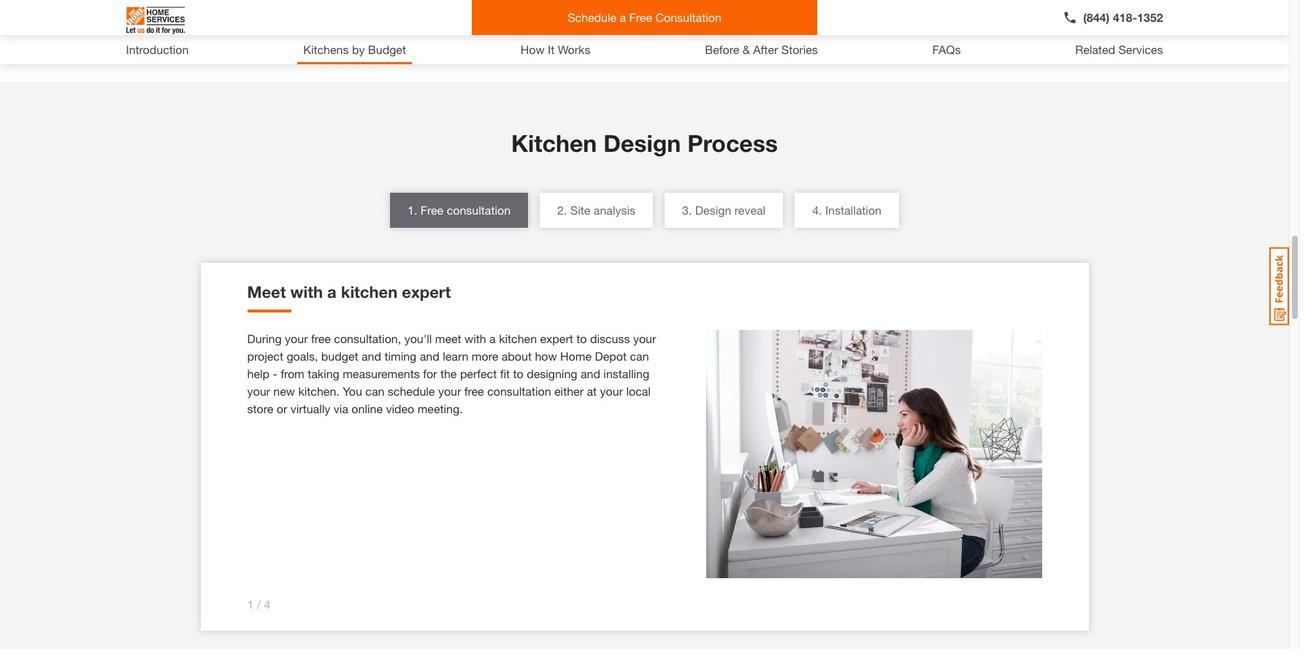 Task type: locate. For each thing, give the bounding box(es) containing it.
installation
[[826, 203, 882, 217]]

how it works
[[521, 42, 591, 56]]

fit
[[500, 367, 510, 381]]

taking
[[308, 367, 340, 381]]

introduction
[[126, 42, 189, 56]]

meet
[[247, 283, 286, 302]]

1 vertical spatial to
[[513, 367, 524, 381]]

how
[[535, 349, 557, 363]]

1 horizontal spatial and
[[420, 349, 440, 363]]

expert
[[402, 283, 451, 302], [540, 332, 573, 346]]

design inside button
[[695, 203, 732, 217]]

0 vertical spatial a
[[620, 10, 626, 24]]

to right fit
[[513, 367, 524, 381]]

0 vertical spatial consultation
[[447, 203, 511, 217]]

depot
[[595, 349, 627, 363]]

consultation down fit
[[487, 384, 551, 398]]

free up goals,
[[311, 332, 331, 346]]

0 vertical spatial design
[[604, 129, 681, 157]]

0 vertical spatial kitchen
[[341, 283, 398, 302]]

during
[[247, 332, 282, 346]]

timing
[[385, 349, 417, 363]]

1 horizontal spatial expert
[[540, 332, 573, 346]]

1 vertical spatial with
[[465, 332, 486, 346]]

3. design reveal
[[682, 203, 766, 217]]

1 vertical spatial kitchen
[[499, 332, 537, 346]]

1 horizontal spatial to
[[577, 332, 587, 346]]

how
[[521, 42, 545, 56]]

schedule a free consultation
[[568, 10, 722, 24]]

kitchen
[[341, 283, 398, 302], [499, 332, 537, 346]]

1 vertical spatial consultation
[[487, 384, 551, 398]]

4
[[264, 598, 271, 612]]

a right "schedule"
[[620, 10, 626, 24]]

consultation
[[447, 203, 511, 217], [487, 384, 551, 398]]

help
[[247, 367, 270, 381]]

0 horizontal spatial with
[[290, 283, 323, 302]]

related
[[1076, 42, 1116, 56]]

0 horizontal spatial design
[[604, 129, 681, 157]]

1 horizontal spatial with
[[465, 332, 486, 346]]

and up the at
[[581, 367, 601, 381]]

free down "perfect"
[[464, 384, 484, 398]]

2 horizontal spatial and
[[581, 367, 601, 381]]

design
[[604, 129, 681, 157], [695, 203, 732, 217]]

0 horizontal spatial free
[[311, 332, 331, 346]]

about
[[502, 349, 532, 363]]

and down consultation,
[[362, 349, 381, 363]]

related services
[[1076, 42, 1164, 56]]

1 / 4
[[247, 598, 271, 612]]

0 vertical spatial can
[[630, 349, 649, 363]]

1 vertical spatial free
[[421, 203, 444, 217]]

consultation inside 1. free consultation button
[[447, 203, 511, 217]]

1 vertical spatial design
[[695, 203, 732, 217]]

consultation right the "1."
[[447, 203, 511, 217]]

can
[[630, 349, 649, 363], [366, 384, 385, 398]]

installing
[[604, 367, 650, 381]]

design right 3.
[[695, 203, 732, 217]]

1. free consultation button
[[390, 193, 528, 228]]

0 horizontal spatial free
[[421, 203, 444, 217]]

or
[[277, 402, 287, 416]]

it
[[548, 42, 555, 56]]

with up more on the left bottom of page
[[465, 332, 486, 346]]

a
[[620, 10, 626, 24], [327, 283, 337, 302], [490, 332, 496, 346]]

to
[[577, 332, 587, 346], [513, 367, 524, 381]]

kitchen estimator banner images; orange kitchen icon image
[[126, 0, 491, 47]]

0 horizontal spatial and
[[362, 349, 381, 363]]

with
[[290, 283, 323, 302], [465, 332, 486, 346]]

kitchen up about
[[499, 332, 537, 346]]

design up the analysis
[[604, 129, 681, 157]]

to up home
[[577, 332, 587, 346]]

0 vertical spatial with
[[290, 283, 323, 302]]

2 vertical spatial a
[[490, 332, 496, 346]]

during your free consultation, you'll meet with a kitchen expert to discuss your project goals, budget and timing and learn more about how home depot can help - from taking measurements for the perfect fit to designing and installing your new kitchen. you can schedule your free consultation either at your local store or virtually via online video meeting.
[[247, 332, 656, 416]]

free right the "1."
[[421, 203, 444, 217]]

0 vertical spatial free
[[630, 10, 652, 24]]

1 horizontal spatial kitchen
[[499, 332, 537, 346]]

free
[[630, 10, 652, 24], [421, 203, 444, 217]]

project
[[247, 349, 283, 363]]

(844) 418-1352
[[1084, 10, 1164, 24]]

and
[[362, 349, 381, 363], [420, 349, 440, 363], [581, 367, 601, 381]]

free inside 1. free consultation button
[[421, 203, 444, 217]]

meet with a kitchen expert
[[247, 283, 451, 302]]

1 horizontal spatial a
[[490, 332, 496, 346]]

free inside schedule a free consultation "button"
[[630, 10, 652, 24]]

can up installing
[[630, 349, 649, 363]]

faqs
[[933, 42, 961, 56]]

(844)
[[1084, 10, 1110, 24]]

1 horizontal spatial free
[[464, 384, 484, 398]]

reveal
[[735, 203, 766, 217]]

services
[[1119, 42, 1164, 56]]

can down measurements
[[366, 384, 385, 398]]

consultation
[[656, 10, 722, 24]]

a up consultation,
[[327, 283, 337, 302]]

with right meet
[[290, 283, 323, 302]]

1 horizontal spatial design
[[695, 203, 732, 217]]

1 horizontal spatial free
[[630, 10, 652, 24]]

free
[[311, 332, 331, 346], [464, 384, 484, 398]]

1 vertical spatial can
[[366, 384, 385, 398]]

2 horizontal spatial a
[[620, 10, 626, 24]]

your right discuss
[[633, 332, 656, 346]]

kitchen up consultation,
[[341, 283, 398, 302]]

0 horizontal spatial a
[[327, 283, 337, 302]]

kitchens by budget
[[303, 42, 406, 56]]

design for process
[[604, 129, 681, 157]]

with inside during your free consultation, you'll meet with a kitchen expert to discuss your project goals, budget and timing and learn more about how home depot can help - from taking measurements for the perfect fit to designing and installing your new kitchen. you can schedule your free consultation either at your local store or virtually via online video meeting.
[[465, 332, 486, 346]]

designing a kitchen online with woman at computer desk shown image
[[706, 330, 1042, 579]]

and up the for
[[420, 349, 440, 363]]

stories
[[782, 42, 818, 56]]

1 vertical spatial a
[[327, 283, 337, 302]]

your
[[285, 332, 308, 346], [633, 332, 656, 346], [247, 384, 270, 398], [438, 384, 461, 398], [600, 384, 623, 398]]

expert up "how"
[[540, 332, 573, 346]]

a up more on the left bottom of page
[[490, 332, 496, 346]]

expert up you'll
[[402, 283, 451, 302]]

kitchen
[[511, 129, 597, 157]]

for
[[423, 367, 437, 381]]

0 horizontal spatial can
[[366, 384, 385, 398]]

free left consultation
[[630, 10, 652, 24]]

site
[[571, 203, 591, 217]]

0 horizontal spatial expert
[[402, 283, 451, 302]]

more
[[472, 349, 499, 363]]

1 vertical spatial expert
[[540, 332, 573, 346]]

by
[[352, 42, 365, 56]]

analysis
[[594, 203, 636, 217]]

-
[[273, 367, 277, 381]]



Task type: describe. For each thing, give the bounding box(es) containing it.
meeting.
[[418, 402, 463, 416]]

before & after stories
[[705, 42, 818, 56]]

418-
[[1113, 10, 1138, 24]]

kitchen.
[[298, 384, 340, 398]]

goals,
[[287, 349, 318, 363]]

do it for you logo image
[[126, 1, 184, 40]]

0 horizontal spatial to
[[513, 367, 524, 381]]

measurements
[[343, 367, 420, 381]]

kitchens
[[303, 42, 349, 56]]

2. site analysis button
[[540, 193, 653, 228]]

the
[[440, 367, 457, 381]]

learn
[[443, 349, 469, 363]]

feedback link image
[[1270, 247, 1290, 326]]

new
[[274, 384, 295, 398]]

a inside during your free consultation, you'll meet with a kitchen expert to discuss your project goals, budget and timing and learn more about how home depot can help - from taking measurements for the perfect fit to designing and installing your new kitchen. you can schedule your free consultation either at your local store or virtually via online video meeting.
[[490, 332, 496, 346]]

process
[[688, 129, 778, 157]]

1. free consultation
[[408, 203, 511, 217]]

either
[[555, 384, 584, 398]]

designing
[[527, 367, 578, 381]]

schedule a free consultation button
[[472, 0, 818, 35]]

2.
[[558, 203, 567, 217]]

a inside "button"
[[620, 10, 626, 24]]

consultation inside during your free consultation, you'll meet with a kitchen expert to discuss your project goals, budget and timing and learn more about how home depot can help - from taking measurements for the perfect fit to designing and installing your new kitchen. you can schedule your free consultation either at your local store or virtually via online video meeting.
[[487, 384, 551, 398]]

your up goals,
[[285, 332, 308, 346]]

your down the
[[438, 384, 461, 398]]

meet
[[435, 332, 461, 346]]

0 vertical spatial expert
[[402, 283, 451, 302]]

after
[[753, 42, 778, 56]]

4.
[[813, 203, 822, 217]]

online
[[352, 402, 383, 416]]

home
[[560, 349, 592, 363]]

schedule
[[388, 384, 435, 398]]

0 vertical spatial to
[[577, 332, 587, 346]]

store
[[247, 402, 274, 416]]

from
[[281, 367, 305, 381]]

kitchen design process
[[511, 129, 778, 157]]

3. design reveal button
[[665, 193, 783, 228]]

1.
[[408, 203, 417, 217]]

perfect
[[460, 367, 497, 381]]

your down the help
[[247, 384, 270, 398]]

0 vertical spatial free
[[311, 332, 331, 346]]

expert inside during your free consultation, you'll meet with a kitchen expert to discuss your project goals, budget and timing and learn more about how home depot can help - from taking measurements for the perfect fit to designing and installing your new kitchen. you can schedule your free consultation either at your local store or virtually via online video meeting.
[[540, 332, 573, 346]]

3.
[[682, 203, 692, 217]]

design for reveal
[[695, 203, 732, 217]]

discuss
[[590, 332, 630, 346]]

/
[[257, 598, 261, 612]]

via
[[334, 402, 348, 416]]

1 vertical spatial free
[[464, 384, 484, 398]]

0 horizontal spatial kitchen
[[341, 283, 398, 302]]

4. installation button
[[795, 193, 899, 228]]

4. installation
[[813, 203, 882, 217]]

(844) 418-1352 link
[[1063, 9, 1164, 26]]

1352
[[1138, 10, 1164, 24]]

local
[[626, 384, 651, 398]]

budget
[[321, 349, 358, 363]]

budget
[[368, 42, 406, 56]]

works
[[558, 42, 591, 56]]

at
[[587, 384, 597, 398]]

kitchen inside during your free consultation, you'll meet with a kitchen expert to discuss your project goals, budget and timing and learn more about how home depot can help - from taking measurements for the perfect fit to designing and installing your new kitchen. you can schedule your free consultation either at your local store or virtually via online video meeting.
[[499, 332, 537, 346]]

your right the at
[[600, 384, 623, 398]]

schedule
[[568, 10, 617, 24]]

1 horizontal spatial can
[[630, 349, 649, 363]]

before
[[705, 42, 740, 56]]

1
[[247, 598, 254, 612]]

video
[[386, 402, 414, 416]]

virtually
[[291, 402, 330, 416]]

consultation,
[[334, 332, 401, 346]]

you
[[343, 384, 362, 398]]

you'll
[[405, 332, 432, 346]]

&
[[743, 42, 750, 56]]

2. site analysis
[[558, 203, 636, 217]]



Task type: vqa. For each thing, say whether or not it's contained in the screenshot.
first 1 Answer from the bottom of the 'Questions' ELEMENT
no



